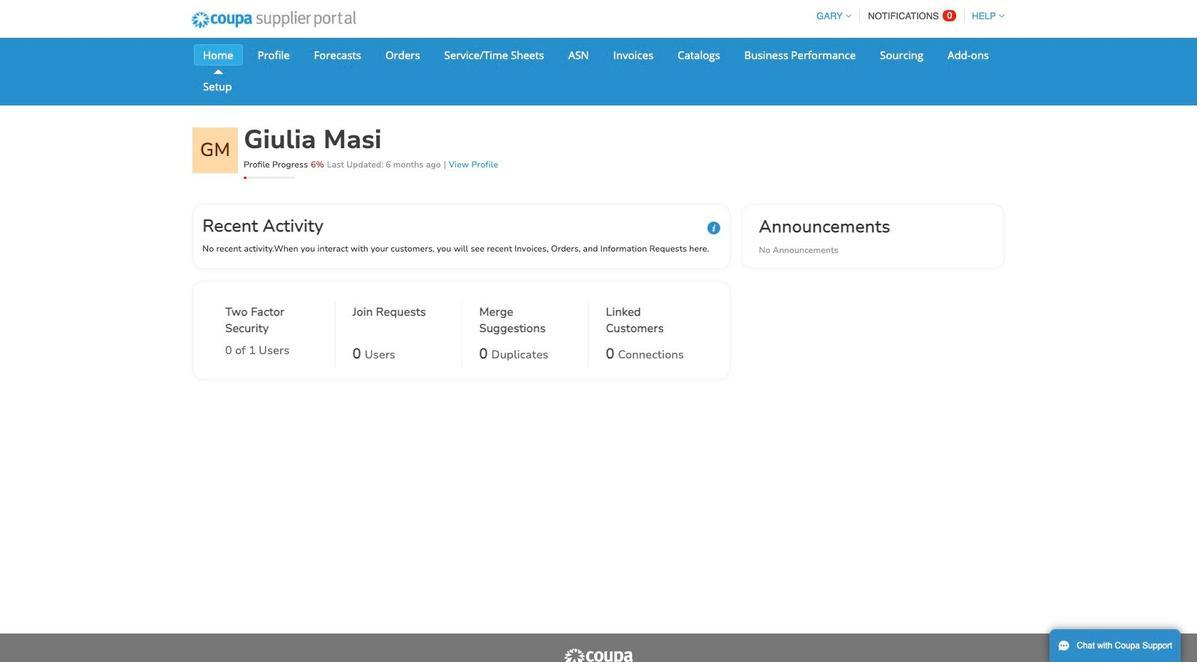Task type: vqa. For each thing, say whether or not it's contained in the screenshot.
the gm image
yes



Task type: locate. For each thing, give the bounding box(es) containing it.
navigation
[[811, 2, 1005, 30]]

1 horizontal spatial coupa supplier portal image
[[563, 648, 634, 662]]

coupa supplier portal image
[[182, 2, 365, 38], [563, 648, 634, 662]]

0 horizontal spatial coupa supplier portal image
[[182, 2, 365, 38]]

additional information image
[[708, 222, 721, 235]]



Task type: describe. For each thing, give the bounding box(es) containing it.
0 vertical spatial coupa supplier portal image
[[182, 2, 365, 38]]

1 vertical spatial coupa supplier portal image
[[563, 648, 634, 662]]

gm image
[[192, 128, 238, 173]]



